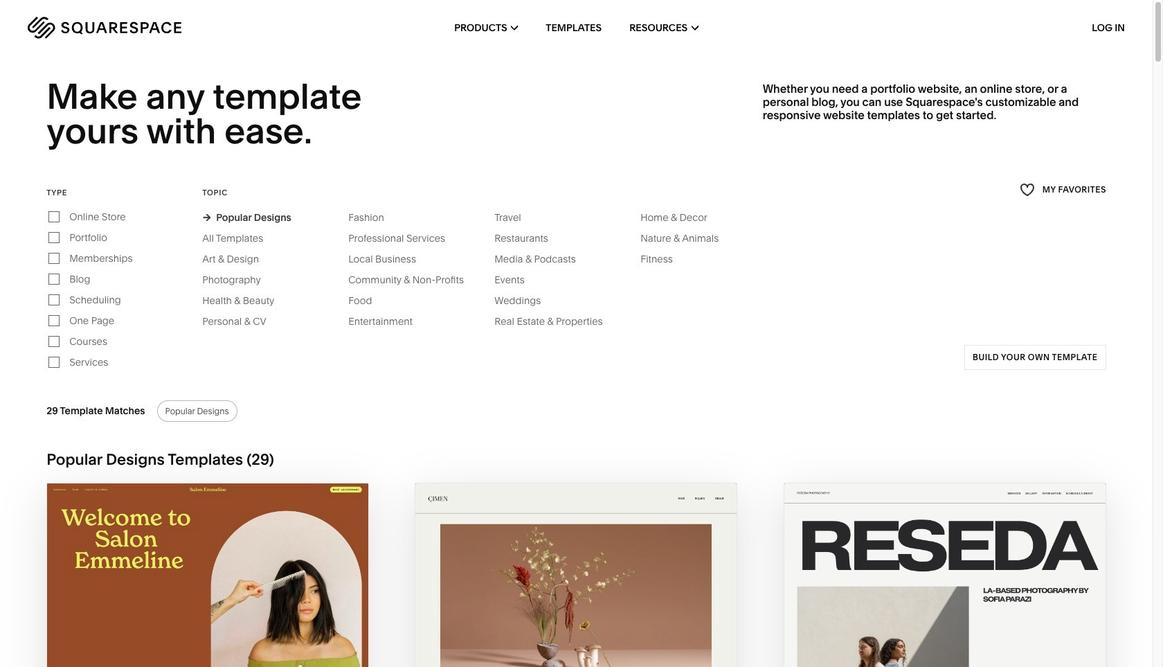 Task type: vqa. For each thing, say whether or not it's contained in the screenshot.
search to the top
no



Task type: describe. For each thing, give the bounding box(es) containing it.
reseda image
[[784, 483, 1106, 667]]



Task type: locate. For each thing, give the bounding box(es) containing it.
emmeline image
[[47, 483, 369, 667]]

çimen image
[[416, 483, 737, 667]]



